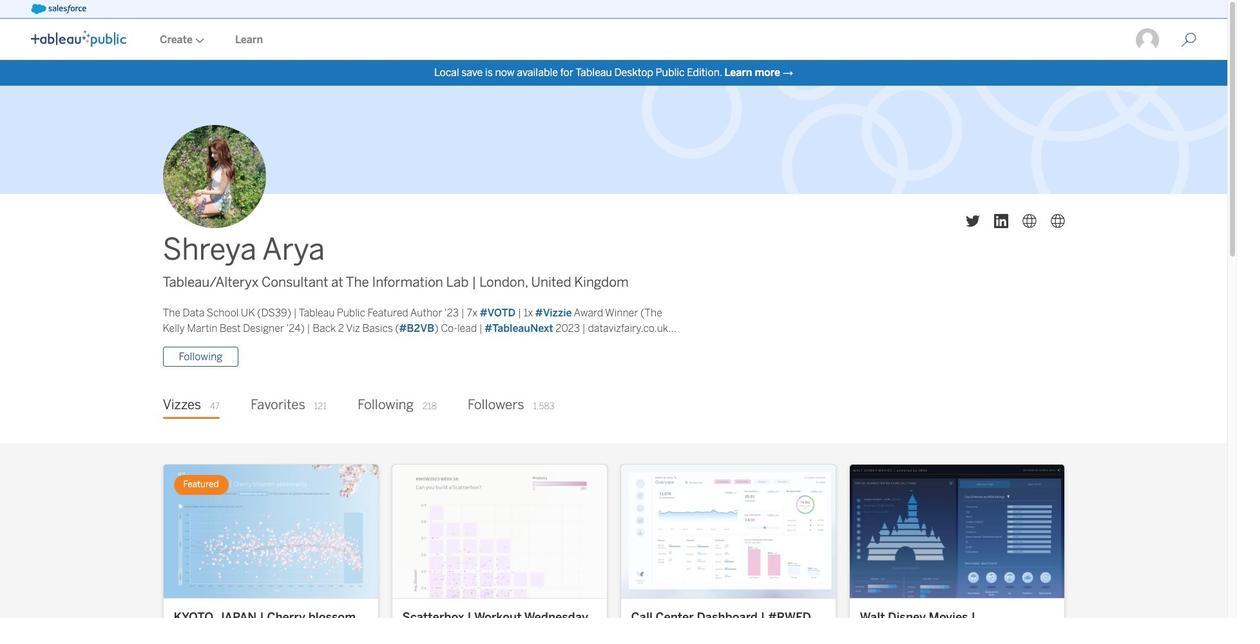 Task type: describe. For each thing, give the bounding box(es) containing it.
t.turtle image
[[1135, 27, 1161, 53]]

linkedin.com image
[[995, 214, 1009, 228]]

www.thedataschool.co.uk image
[[1023, 214, 1037, 228]]

go to search image
[[1166, 32, 1213, 48]]

avatar image
[[163, 125, 266, 228]]

logo image
[[31, 30, 126, 47]]

4 workbook thumbnail image from the left
[[850, 465, 1065, 598]]



Task type: vqa. For each thing, say whether or not it's contained in the screenshot.
second add favorite button from right
no



Task type: locate. For each thing, give the bounding box(es) containing it.
2 workbook thumbnail image from the left
[[392, 465, 607, 598]]

salesforce logo image
[[31, 4, 86, 14]]

1 workbook thumbnail image from the left
[[163, 465, 378, 598]]

create image
[[193, 38, 204, 43]]

3 workbook thumbnail image from the left
[[621, 465, 836, 598]]

featured element
[[174, 475, 229, 495]]

datavizfairy.co.uk image
[[1051, 214, 1065, 228]]

workbook thumbnail image
[[163, 465, 378, 598], [392, 465, 607, 598], [621, 465, 836, 598], [850, 465, 1065, 598]]

twitter.com image
[[966, 214, 980, 228]]



